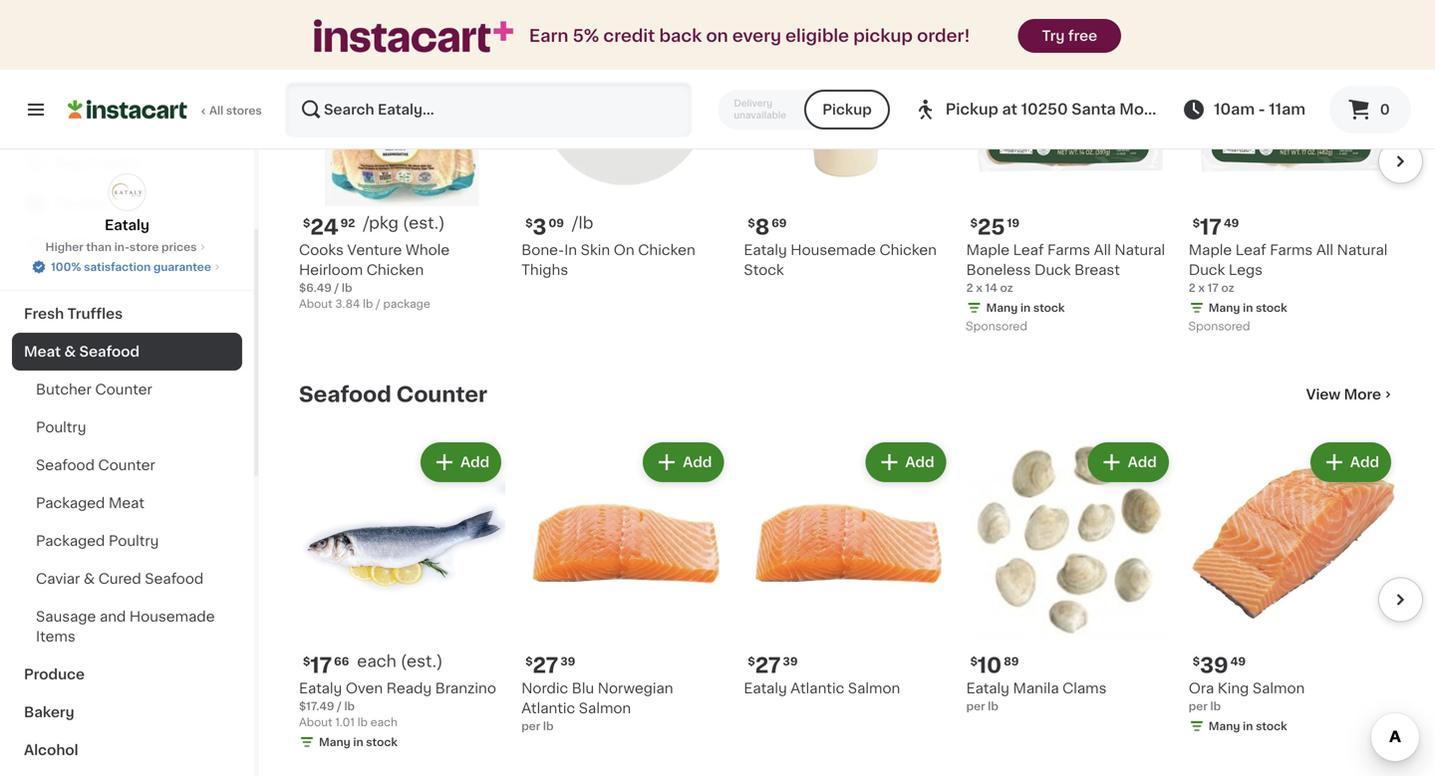 Task type: describe. For each thing, give the bounding box(es) containing it.
monica
[[1120, 102, 1177, 117]]

eataly oven ready branzino $17.49 / lb about 1.01 lb each
[[299, 682, 496, 728]]

cooks
[[299, 243, 344, 257]]

prices
[[161, 242, 197, 253]]

$ for ora king salmon
[[1193, 656, 1200, 667]]

view more
[[1306, 388, 1381, 402]]

lists
[[56, 236, 90, 250]]

caviar
[[36, 572, 80, 586]]

eataly logo image
[[108, 173, 146, 211]]

$ 27 39 for nordic blu norwegian atlantic salmon
[[525, 655, 575, 676]]

produce
[[24, 668, 85, 682]]

maple leaf farms all natural duck legs 2 x 17 oz
[[1189, 243, 1388, 294]]

$ for maple leaf farms all natural duck legs
[[1193, 218, 1200, 229]]

add button for nordic blu norwegian atlantic salmon
[[645, 444, 722, 480]]

09
[[549, 218, 564, 229]]

many in stock down 1.01
[[319, 737, 398, 748]]

instacart plus icon image
[[314, 19, 513, 52]]

caviar & cured seafood link
[[12, 560, 242, 598]]

duck inside maple leaf farms all natural duck legs 2 x 17 oz
[[1189, 263, 1225, 277]]

packaged meat
[[36, 496, 145, 510]]

heirloom
[[299, 263, 363, 277]]

3
[[533, 217, 547, 238]]

alcohol link
[[12, 732, 242, 769]]

10am
[[1214, 102, 1255, 117]]

1 vertical spatial seafood counter link
[[12, 446, 242, 484]]

-
[[1258, 102, 1265, 117]]

$ inside $ 3 09
[[525, 218, 533, 229]]

add for eataly manila clams
[[1128, 455, 1157, 469]]

sausage
[[36, 610, 96, 624]]

branzino
[[435, 682, 496, 696]]

39 for eataly atlantic salmon
[[783, 656, 798, 667]]

ready
[[386, 682, 432, 696]]

per for ora
[[1189, 701, 1208, 712]]

pickup
[[853, 27, 913, 44]]

items
[[36, 630, 75, 644]]

1 horizontal spatial seafood counter link
[[299, 383, 487, 407]]

in for 39
[[1243, 721, 1253, 732]]

fresh truffles link
[[12, 295, 242, 333]]

stock for 25
[[1033, 303, 1065, 314]]

17 for $ 17 66
[[310, 655, 332, 676]]

natural for 25
[[1115, 243, 1165, 257]]

nordic blu norwegian atlantic salmon per lb
[[521, 682, 673, 732]]

sponsored badge image for 17
[[1189, 322, 1249, 333]]

stock for 39
[[1256, 721, 1287, 732]]

0 vertical spatial poultry
[[36, 421, 86, 435]]

lb right 3.84
[[363, 299, 373, 310]]

17 for $ 17 49
[[1200, 217, 1222, 238]]

meat & seafood
[[24, 345, 140, 359]]

10am - 11am link
[[1182, 98, 1306, 122]]

add button for ora king salmon
[[1312, 444, 1389, 480]]

24
[[310, 217, 339, 238]]

credit
[[603, 27, 655, 44]]

x inside maple leaf farms all natural boneless duck breast 2 x 14 oz
[[976, 283, 982, 294]]

chicken inside eataly housemade chicken stock
[[879, 243, 937, 257]]

service type group
[[718, 90, 890, 130]]

eataly link
[[105, 173, 149, 235]]

$ for maple leaf farms all natural boneless duck breast
[[970, 218, 978, 229]]

back
[[659, 27, 702, 44]]

and
[[100, 610, 126, 624]]

$ 10 89
[[970, 655, 1019, 676]]

in-
[[114, 242, 129, 253]]

oven
[[346, 682, 383, 696]]

higher
[[45, 242, 83, 253]]

3.84
[[335, 299, 360, 310]]

maple for 25
[[966, 243, 1010, 257]]

sponsored badge image for 25
[[966, 322, 1027, 333]]

sausage and housemade items link
[[12, 598, 242, 656]]

add for nordic blu norwegian atlantic salmon
[[683, 455, 712, 469]]

39 inside product group
[[1200, 655, 1229, 676]]

per for eataly
[[966, 701, 985, 712]]

product group containing 25
[[966, 0, 1173, 338]]

earn 5% credit back on every eligible pickup order!
[[529, 27, 970, 44]]

norwegian
[[598, 682, 673, 696]]

all for 25
[[1094, 243, 1111, 257]]

(est.) for 24
[[403, 215, 445, 231]]

add button for eataly housemade chicken stock
[[867, 6, 944, 42]]

alcohol
[[24, 743, 78, 757]]

many in stock for 25
[[986, 303, 1065, 314]]

leaf for 25
[[1013, 243, 1044, 257]]

0 horizontal spatial all
[[209, 105, 223, 116]]

2 inside maple leaf farms all natural boneless duck breast 2 x 14 oz
[[966, 283, 973, 294]]

stock
[[744, 263, 784, 277]]

higher than in-store prices link
[[45, 239, 209, 255]]

lists link
[[12, 223, 242, 263]]

add for eataly housemade chicken stock
[[905, 17, 934, 31]]

$17.66 each (estimated) element
[[299, 653, 505, 679]]

25
[[978, 217, 1005, 238]]

again
[[101, 156, 140, 170]]

all stores
[[209, 105, 262, 116]]

many down 1.01
[[319, 737, 350, 748]]

salmon for ora king salmon per lb
[[1253, 682, 1305, 696]]

maple for 17
[[1189, 243, 1232, 257]]

free
[[1068, 29, 1097, 43]]

lb inside eataly manila clams per lb
[[988, 701, 998, 712]]

maple leaf farms all natural boneless duck breast 2 x 14 oz
[[966, 243, 1165, 294]]

1 vertical spatial poultry
[[109, 534, 159, 548]]

housemade inside sausage and housemade items
[[129, 610, 215, 624]]

add button for eataly atlantic salmon
[[867, 444, 944, 480]]

cured
[[98, 572, 141, 586]]

100% satisfaction guarantee button
[[31, 255, 223, 275]]

19
[[1007, 218, 1020, 229]]

poultry link
[[12, 409, 242, 446]]

manila
[[1013, 682, 1059, 696]]

oz inside maple leaf farms all natural boneless duck breast 2 x 14 oz
[[1000, 283, 1013, 294]]

natural for 17
[[1337, 243, 1388, 257]]

thighs
[[521, 263, 568, 277]]

0
[[1380, 103, 1390, 117]]

salmon inside nordic blu norwegian atlantic salmon per lb
[[579, 702, 631, 716]]

each inside eataly oven ready branzino $17.49 / lb about 1.01 lb each
[[371, 717, 398, 728]]

Search field
[[287, 84, 690, 136]]

item carousel region containing 17
[[299, 431, 1423, 776]]

caviar & cured seafood
[[36, 572, 204, 586]]

produce link
[[12, 656, 242, 694]]

product group containing 24
[[299, 0, 505, 312]]

satisfaction
[[84, 262, 151, 273]]

0 vertical spatial atlantic
[[791, 682, 844, 696]]

add button for cooks venture whole heirloom chicken
[[423, 6, 500, 42]]

farms for 17
[[1270, 243, 1313, 257]]

view
[[1306, 388, 1341, 402]]

0 vertical spatial each
[[357, 654, 396, 670]]

pickup for pickup at 10250 santa monica blvd.
[[946, 102, 998, 117]]

cooks venture whole heirloom chicken $6.49 / lb about 3.84 lb / package
[[299, 243, 450, 310]]

& for caviar
[[84, 572, 95, 586]]

add button for eataly manila clams
[[1090, 444, 1167, 480]]

bone-in skin on chicken thighs
[[521, 243, 695, 277]]

seafood down the truffles
[[79, 345, 140, 359]]

at
[[1002, 102, 1017, 117]]

eataly manila clams per lb
[[966, 682, 1107, 712]]

$ for nordic blu norwegian atlantic salmon
[[525, 656, 533, 667]]

bakery link
[[12, 694, 242, 732]]

nordic
[[521, 682, 568, 696]]

butcher counter link
[[12, 371, 242, 409]]

ora
[[1189, 682, 1214, 696]]

bakery
[[24, 706, 74, 720]]

$ inside $ 24 92
[[303, 218, 310, 229]]

buy it again
[[56, 156, 140, 170]]

many in stock for 17
[[1209, 303, 1287, 314]]

more
[[1344, 388, 1381, 402]]

counter for the bottommost seafood counter link
[[98, 458, 155, 472]]

butcher counter
[[36, 383, 152, 397]]



Task type: locate. For each thing, give the bounding box(es) containing it.
leaf up legs
[[1236, 243, 1266, 257]]

try free
[[1042, 29, 1097, 43]]

14
[[985, 283, 997, 294]]

atlantic inside nordic blu norwegian atlantic salmon per lb
[[521, 702, 575, 716]]

1 horizontal spatial 27
[[755, 655, 781, 676]]

$ inside $ 10 89
[[970, 656, 978, 667]]

0 horizontal spatial &
[[64, 345, 76, 359]]

pickup inside button
[[822, 103, 872, 117]]

1 horizontal spatial 2
[[1189, 283, 1196, 294]]

all inside maple leaf farms all natural boneless duck breast 2 x 14 oz
[[1094, 243, 1111, 257]]

per inside nordic blu norwegian atlantic salmon per lb
[[521, 721, 540, 732]]

salmon for eataly atlantic salmon
[[848, 682, 900, 696]]

0 vertical spatial &
[[64, 345, 76, 359]]

counter for butcher counter "link"
[[95, 383, 152, 397]]

0 button
[[1330, 86, 1411, 134]]

many in stock down legs
[[1209, 303, 1287, 314]]

in down 1.01
[[353, 737, 363, 748]]

product group containing 3
[[521, 0, 728, 280]]

0 horizontal spatial seafood counter link
[[12, 446, 242, 484]]

recipes
[[56, 196, 114, 210]]

0 horizontal spatial meat
[[24, 345, 61, 359]]

0 vertical spatial meat
[[24, 345, 61, 359]]

add button for eataly oven ready branzino
[[423, 444, 500, 480]]

housemade inside eataly housemade chicken stock
[[791, 243, 876, 257]]

seafood counter down package on the left top of page
[[299, 384, 487, 405]]

0 vertical spatial packaged
[[36, 496, 105, 510]]

whole
[[405, 243, 450, 257]]

$ inside $ 39 49
[[1193, 656, 1200, 667]]

packaged poultry
[[36, 534, 159, 548]]

2 horizontal spatial chicken
[[879, 243, 937, 257]]

2 horizontal spatial per
[[1189, 701, 1208, 712]]

about
[[299, 299, 332, 310], [299, 717, 332, 728]]

89
[[1004, 656, 1019, 667]]

(est.)
[[403, 215, 445, 231], [401, 654, 443, 670]]

stock for 17
[[1256, 303, 1287, 314]]

1 vertical spatial 49
[[1231, 656, 1246, 667]]

0 vertical spatial about
[[299, 299, 332, 310]]

stock down maple leaf farms all natural duck legs 2 x 17 oz
[[1256, 303, 1287, 314]]

add for eataly oven ready branzino
[[460, 455, 490, 469]]

eataly inside eataly oven ready branzino $17.49 / lb about 1.01 lb each
[[299, 682, 342, 696]]

truffles
[[67, 307, 123, 321]]

lb up 1.01
[[344, 701, 355, 712]]

49 inside the $ 17 49
[[1224, 218, 1239, 229]]

oz inside maple leaf farms all natural duck legs 2 x 17 oz
[[1221, 283, 1234, 294]]

many for 39
[[1209, 721, 1240, 732]]

1 vertical spatial seafood counter
[[36, 458, 155, 472]]

17
[[1200, 217, 1222, 238], [1208, 283, 1219, 294], [310, 655, 332, 676]]

/ inside eataly oven ready branzino $17.49 / lb about 1.01 lb each
[[337, 701, 342, 712]]

10am - 11am
[[1214, 102, 1306, 117]]

chicken for cooks venture whole heirloom chicken $6.49 / lb about 3.84 lb / package
[[367, 263, 424, 277]]

0 horizontal spatial sponsored badge image
[[966, 322, 1027, 333]]

0 horizontal spatial 27
[[533, 655, 558, 676]]

0 vertical spatial 49
[[1224, 218, 1239, 229]]

about down $17.49
[[299, 717, 332, 728]]

$ inside the $ 17 49
[[1193, 218, 1200, 229]]

chicken inside cooks venture whole heirloom chicken $6.49 / lb about 3.84 lb / package
[[367, 263, 424, 277]]

pickup left at
[[946, 102, 998, 117]]

$ for eataly manila clams
[[970, 656, 978, 667]]

1 horizontal spatial farms
[[1270, 243, 1313, 257]]

add for bone-in skin on chicken thighs
[[683, 17, 712, 31]]

2 packaged from the top
[[36, 534, 105, 548]]

0 vertical spatial 17
[[1200, 217, 1222, 238]]

natural inside maple leaf farms all natural boneless duck breast 2 x 14 oz
[[1115, 243, 1165, 257]]

0 horizontal spatial farms
[[1047, 243, 1090, 257]]

49 for 39
[[1231, 656, 1246, 667]]

1 horizontal spatial duck
[[1189, 263, 1225, 277]]

/pkg (est.)
[[363, 215, 445, 231]]

0 horizontal spatial salmon
[[579, 702, 631, 716]]

add for cooks venture whole heirloom chicken
[[460, 17, 490, 31]]

2 horizontal spatial salmon
[[1253, 682, 1305, 696]]

meat & seafood link
[[12, 333, 242, 371]]

seafood counter link down package on the left top of page
[[299, 383, 487, 407]]

add for ora king salmon
[[1350, 455, 1379, 469]]

package
[[383, 299, 430, 310]]

chicken inside bone-in skin on chicken thighs
[[638, 243, 695, 257]]

salmon inside ora king salmon per lb
[[1253, 682, 1305, 696]]

1 horizontal spatial natural
[[1337, 243, 1388, 257]]

& down fresh truffles
[[64, 345, 76, 359]]

$24.92 per package (estimated) element
[[299, 214, 505, 240]]

1 horizontal spatial 39
[[783, 656, 798, 667]]

counter down package on the left top of page
[[396, 384, 487, 405]]

about inside eataly oven ready branzino $17.49 / lb about 1.01 lb each
[[299, 717, 332, 728]]

counter up the packaged meat link
[[98, 458, 155, 472]]

meat up packaged poultry link
[[109, 496, 145, 510]]

17 inside maple leaf farms all natural duck legs 2 x 17 oz
[[1208, 283, 1219, 294]]

1 vertical spatial each
[[371, 717, 398, 728]]

1 horizontal spatial meat
[[109, 496, 145, 510]]

8
[[755, 217, 770, 238]]

(est.) for 17
[[401, 654, 443, 670]]

1 horizontal spatial sponsored badge image
[[1189, 322, 1249, 333]]

1 vertical spatial (est.)
[[401, 654, 443, 670]]

2 leaf from the left
[[1236, 243, 1266, 257]]

10250
[[1021, 102, 1068, 117]]

66
[[334, 656, 349, 667]]

$ 24 92
[[303, 217, 355, 238]]

1 horizontal spatial x
[[1198, 283, 1205, 294]]

/
[[334, 283, 339, 294], [376, 299, 380, 310], [337, 701, 342, 712]]

natural
[[1115, 243, 1165, 257], [1337, 243, 1388, 257]]

in down boneless
[[1020, 303, 1031, 314]]

eataly for eataly oven ready branzino $17.49 / lb about 1.01 lb each
[[299, 682, 342, 696]]

2
[[966, 283, 973, 294], [1189, 283, 1196, 294]]

try
[[1042, 29, 1065, 43]]

each right 1.01
[[371, 717, 398, 728]]

(est.) up the whole
[[403, 215, 445, 231]]

fresh truffles
[[24, 307, 123, 321]]

(est.) up "ready"
[[401, 654, 443, 670]]

$ inside the $ 17 66
[[303, 656, 310, 667]]

1 vertical spatial 17
[[1208, 283, 1219, 294]]

x inside maple leaf farms all natural duck legs 2 x 17 oz
[[1198, 283, 1205, 294]]

0 horizontal spatial x
[[976, 283, 982, 294]]

farms inside maple leaf farms all natural boneless duck breast 2 x 14 oz
[[1047, 243, 1090, 257]]

many in stock down ora king salmon per lb
[[1209, 721, 1287, 732]]

0 horizontal spatial atlantic
[[521, 702, 575, 716]]

1 duck from the left
[[1035, 263, 1071, 277]]

0 horizontal spatial seafood counter
[[36, 458, 155, 472]]

5%
[[573, 27, 599, 44]]

pickup for pickup
[[822, 103, 872, 117]]

27 up nordic
[[533, 655, 558, 676]]

49
[[1224, 218, 1239, 229], [1231, 656, 1246, 667]]

breast
[[1075, 263, 1120, 277]]

49 inside $ 39 49
[[1231, 656, 1246, 667]]

many for 17
[[1209, 303, 1240, 314]]

stock down maple leaf farms all natural boneless duck breast 2 x 14 oz
[[1033, 303, 1065, 314]]

49 up legs
[[1224, 218, 1239, 229]]

0 horizontal spatial oz
[[1000, 283, 1013, 294]]

x down the $ 17 49
[[1198, 283, 1205, 294]]

all stores link
[[68, 82, 263, 138]]

1 horizontal spatial leaf
[[1236, 243, 1266, 257]]

pickup at 10250 santa monica blvd. button
[[914, 82, 1218, 138]]

1 vertical spatial packaged
[[36, 534, 105, 548]]

2 $ 27 39 from the left
[[525, 655, 575, 676]]

packaged up 'caviar'
[[36, 534, 105, 548]]

$ 27 39 up nordic
[[525, 655, 575, 676]]

1 vertical spatial housemade
[[129, 610, 215, 624]]

17 left 66
[[310, 655, 332, 676]]

natural inside maple leaf farms all natural duck legs 2 x 17 oz
[[1337, 243, 1388, 257]]

store
[[129, 242, 159, 253]]

leaf
[[1013, 243, 1044, 257], [1236, 243, 1266, 257]]

1 natural from the left
[[1115, 243, 1165, 257]]

many down legs
[[1209, 303, 1240, 314]]

item carousel region containing 24
[[271, 0, 1423, 351]]

lb inside ora king salmon per lb
[[1210, 701, 1221, 712]]

each up oven
[[357, 654, 396, 670]]

1 27 from the left
[[755, 655, 781, 676]]

order!
[[917, 27, 970, 44]]

2 horizontal spatial all
[[1316, 243, 1334, 257]]

1 oz from the left
[[1000, 283, 1013, 294]]

guarantee
[[153, 262, 211, 273]]

seafood down 3.84
[[299, 384, 391, 405]]

0 horizontal spatial per
[[521, 721, 540, 732]]

1 vertical spatial atlantic
[[521, 702, 575, 716]]

per inside ora king salmon per lb
[[1189, 701, 1208, 712]]

2 sponsored badge image from the left
[[1189, 322, 1249, 333]]

maple
[[966, 243, 1010, 257], [1189, 243, 1232, 257]]

39 for nordic blu norwegian atlantic salmon
[[560, 656, 575, 667]]

farms for 25
[[1047, 243, 1090, 257]]

0 horizontal spatial pickup
[[822, 103, 872, 117]]

0 vertical spatial housemade
[[791, 243, 876, 257]]

lb right 1.01
[[358, 717, 368, 728]]

view more link
[[1306, 385, 1395, 405]]

0 vertical spatial (est.)
[[403, 215, 445, 231]]

eataly for eataly manila clams per lb
[[966, 682, 1010, 696]]

1 horizontal spatial salmon
[[848, 682, 900, 696]]

1 2 from the left
[[966, 283, 973, 294]]

leaf inside maple leaf farms all natural duck legs 2 x 17 oz
[[1236, 243, 1266, 257]]

& inside "caviar & cured seafood" link
[[84, 572, 95, 586]]

in down ora king salmon per lb
[[1243, 721, 1253, 732]]

chicken for bone-in skin on chicken thighs
[[638, 243, 695, 257]]

2 left 14
[[966, 283, 973, 294]]

92
[[341, 218, 355, 229]]

39 up eataly atlantic salmon
[[783, 656, 798, 667]]

1 horizontal spatial per
[[966, 701, 985, 712]]

x left 14
[[976, 283, 982, 294]]

17 down the $ 17 49
[[1208, 283, 1219, 294]]

seafood counter up 'packaged meat'
[[36, 458, 155, 472]]

eataly for eataly atlantic salmon
[[744, 682, 787, 696]]

eataly inside eataly housemade chicken stock
[[744, 243, 787, 257]]

eligible
[[786, 27, 849, 44]]

$3.09 per pound element
[[521, 214, 728, 240]]

2 down the $ 17 49
[[1189, 283, 1196, 294]]

39 up blu
[[560, 656, 575, 667]]

27 up eataly atlantic salmon
[[755, 655, 781, 676]]

/ down heirloom
[[334, 283, 339, 294]]

1 horizontal spatial maple
[[1189, 243, 1232, 257]]

add button
[[423, 6, 500, 42], [645, 6, 722, 42], [867, 6, 944, 42], [423, 444, 500, 480], [645, 444, 722, 480], [867, 444, 944, 480], [1090, 444, 1167, 480], [1312, 444, 1389, 480]]

2 oz from the left
[[1221, 283, 1234, 294]]

2 horizontal spatial 39
[[1200, 655, 1229, 676]]

2 farms from the left
[[1270, 243, 1313, 257]]

27 for nordic blu norwegian atlantic salmon
[[533, 655, 558, 676]]

& for meat
[[64, 345, 76, 359]]

lb down $ 10 89 at the right of page
[[988, 701, 998, 712]]

farms inside maple leaf farms all natural duck legs 2 x 17 oz
[[1270, 243, 1313, 257]]

eataly
[[105, 218, 149, 232], [744, 243, 787, 257], [299, 682, 342, 696], [744, 682, 787, 696], [966, 682, 1010, 696]]

maple up boneless
[[966, 243, 1010, 257]]

1 horizontal spatial $ 27 39
[[748, 655, 798, 676]]

all inside maple leaf farms all natural duck legs 2 x 17 oz
[[1316, 243, 1334, 257]]

0 horizontal spatial poultry
[[36, 421, 86, 435]]

meat
[[24, 345, 61, 359], [109, 496, 145, 510]]

sponsored badge image down 14
[[966, 322, 1027, 333]]

than
[[86, 242, 112, 253]]

2 x from the left
[[1198, 283, 1205, 294]]

0 vertical spatial /
[[334, 283, 339, 294]]

many down ora king salmon per lb
[[1209, 721, 1240, 732]]

many for 25
[[986, 303, 1018, 314]]

duck inside maple leaf farms all natural boneless duck breast 2 x 14 oz
[[1035, 263, 1071, 277]]

lb down nordic
[[543, 721, 554, 732]]

0 horizontal spatial 2
[[966, 283, 973, 294]]

sausage and housemade items
[[36, 610, 215, 644]]

1 x from the left
[[976, 283, 982, 294]]

per inside eataly manila clams per lb
[[966, 701, 985, 712]]

/ left package on the left top of page
[[376, 299, 380, 310]]

1 horizontal spatial housemade
[[791, 243, 876, 257]]

1 horizontal spatial seafood counter
[[299, 384, 487, 405]]

product group
[[299, 0, 505, 312], [521, 0, 728, 280], [744, 0, 950, 280], [966, 0, 1173, 338], [1189, 0, 1395, 338], [299, 439, 505, 755], [521, 439, 728, 735], [744, 439, 950, 699], [966, 439, 1173, 715], [1189, 439, 1395, 739]]

oz right 14
[[1000, 283, 1013, 294]]

meat down the fresh
[[24, 345, 61, 359]]

on
[[706, 27, 728, 44]]

sponsored badge image inside product group
[[966, 322, 1027, 333]]

0 horizontal spatial $ 27 39
[[525, 655, 575, 676]]

in for 25
[[1020, 303, 1031, 314]]

0 horizontal spatial 39
[[560, 656, 575, 667]]

$ 39 49
[[1193, 655, 1246, 676]]

king
[[1218, 682, 1249, 696]]

2 2 from the left
[[1189, 283, 1196, 294]]

1 packaged from the top
[[36, 496, 105, 510]]

stock down eataly oven ready branzino $17.49 / lb about 1.01 lb each
[[366, 737, 398, 748]]

100%
[[51, 262, 81, 273]]

1 horizontal spatial pickup
[[946, 102, 998, 117]]

0 vertical spatial seafood counter
[[299, 384, 487, 405]]

add for eataly atlantic salmon
[[905, 455, 934, 469]]

stock down ora king salmon per lb
[[1256, 721, 1287, 732]]

lb up 3.84
[[342, 283, 352, 294]]

maple inside maple leaf farms all natural duck legs 2 x 17 oz
[[1189, 243, 1232, 257]]

pickup inside "popup button"
[[946, 102, 998, 117]]

$ 27 39 for eataly atlantic salmon
[[748, 655, 798, 676]]

per down ora
[[1189, 701, 1208, 712]]

0 vertical spatial seafood counter link
[[299, 383, 487, 407]]

0 horizontal spatial natural
[[1115, 243, 1165, 257]]

/ up 1.01
[[337, 701, 342, 712]]

per down the "10"
[[966, 701, 985, 712]]

counter inside "link"
[[95, 383, 152, 397]]

1 vertical spatial meat
[[109, 496, 145, 510]]

100% satisfaction guarantee
[[51, 262, 211, 273]]

product group containing 39
[[1189, 439, 1395, 739]]

duck left legs
[[1189, 263, 1225, 277]]

earn
[[529, 27, 569, 44]]

1 horizontal spatial poultry
[[109, 534, 159, 548]]

$ 27 39 up eataly atlantic salmon
[[748, 655, 798, 676]]

2 duck from the left
[[1189, 263, 1225, 277]]

0 horizontal spatial chicken
[[367, 263, 424, 277]]

about inside cooks venture whole heirloom chicken $6.49 / lb about 3.84 lb / package
[[299, 299, 332, 310]]

1 vertical spatial /
[[376, 299, 380, 310]]

each (est.)
[[357, 654, 443, 670]]

11am
[[1269, 102, 1306, 117]]

poultry down the packaged meat link
[[109, 534, 159, 548]]

counter down meat & seafood link on the left top
[[95, 383, 152, 397]]

1 horizontal spatial &
[[84, 572, 95, 586]]

add button for bone-in skin on chicken thighs
[[645, 6, 722, 42]]

$ for eataly housemade chicken stock
[[748, 218, 755, 229]]

in down legs
[[1243, 303, 1253, 314]]

many in stock for 39
[[1209, 721, 1287, 732]]

recipes link
[[12, 183, 242, 223]]

0 horizontal spatial housemade
[[129, 610, 215, 624]]

sponsored badge image down legs
[[1189, 322, 1249, 333]]

$ inside $ 25 19
[[970, 218, 978, 229]]

1 horizontal spatial atlantic
[[791, 682, 844, 696]]

1 horizontal spatial all
[[1094, 243, 1111, 257]]

eataly for eataly housemade chicken stock
[[744, 243, 787, 257]]

2 inside maple leaf farms all natural duck legs 2 x 17 oz
[[1189, 283, 1196, 294]]

leaf for 17
[[1236, 243, 1266, 257]]

1 horizontal spatial chicken
[[638, 243, 695, 257]]

2 vertical spatial 17
[[310, 655, 332, 676]]

packaged meat link
[[12, 484, 242, 522]]

poultry down butcher
[[36, 421, 86, 435]]

2 27 from the left
[[533, 655, 558, 676]]

1 $ 27 39 from the left
[[748, 655, 798, 676]]

1 farms from the left
[[1047, 243, 1090, 257]]

pickup at 10250 santa monica blvd.
[[946, 102, 1218, 117]]

& left cured
[[84, 572, 95, 586]]

sponsored badge image
[[966, 322, 1027, 333], [1189, 322, 1249, 333]]

buy
[[56, 156, 84, 170]]

maple down the $ 17 49
[[1189, 243, 1232, 257]]

maple inside maple leaf farms all natural boneless duck breast 2 x 14 oz
[[966, 243, 1010, 257]]

skin
[[581, 243, 610, 257]]

packaged for packaged poultry
[[36, 534, 105, 548]]

2 vertical spatial /
[[337, 701, 342, 712]]

buy it again link
[[12, 144, 242, 183]]

$ for eataly atlantic salmon
[[748, 656, 755, 667]]

/lb
[[572, 215, 593, 231]]

in for 17
[[1243, 303, 1253, 314]]

1 leaf from the left
[[1013, 243, 1044, 257]]

/pkg
[[363, 215, 399, 231]]

1 maple from the left
[[966, 243, 1010, 257]]

leaf down 19
[[1013, 243, 1044, 257]]

(est.) inside $17.66 each (estimated) element
[[401, 654, 443, 670]]

0 vertical spatial item carousel region
[[271, 0, 1423, 351]]

39 up ora
[[1200, 655, 1229, 676]]

duck left the breast
[[1035, 263, 1071, 277]]

1 horizontal spatial oz
[[1221, 283, 1234, 294]]

lb down ora
[[1210, 701, 1221, 712]]

packaged up 'packaged poultry'
[[36, 496, 105, 510]]

lb inside nordic blu norwegian atlantic salmon per lb
[[543, 721, 554, 732]]

lb
[[342, 283, 352, 294], [363, 299, 373, 310], [344, 701, 355, 712], [988, 701, 998, 712], [1210, 701, 1221, 712], [358, 717, 368, 728], [543, 721, 554, 732]]

product group containing 8
[[744, 0, 950, 280]]

packaged
[[36, 496, 105, 510], [36, 534, 105, 548]]

item carousel region
[[271, 0, 1423, 351], [299, 431, 1423, 776]]

(est.) inside $24.92 per package (estimated) element
[[403, 215, 445, 231]]

pickup down eligible
[[822, 103, 872, 117]]

$
[[303, 218, 310, 229], [748, 218, 755, 229], [525, 218, 533, 229], [970, 218, 978, 229], [1193, 218, 1200, 229], [303, 656, 310, 667], [748, 656, 755, 667], [525, 656, 533, 667], [970, 656, 978, 667], [1193, 656, 1200, 667]]

eataly housemade chicken stock
[[744, 243, 937, 277]]

ora king salmon per lb
[[1189, 682, 1305, 712]]

0 horizontal spatial maple
[[966, 243, 1010, 257]]

0 horizontal spatial leaf
[[1013, 243, 1044, 257]]

santa
[[1072, 102, 1116, 117]]

about down $6.49
[[299, 299, 332, 310]]

eataly for eataly
[[105, 218, 149, 232]]

69
[[772, 218, 787, 229]]

1 vertical spatial item carousel region
[[299, 431, 1423, 776]]

$ 25 19
[[970, 217, 1020, 238]]

many in stock down 14
[[986, 303, 1065, 314]]

leaf inside maple leaf farms all natural boneless duck breast 2 x 14 oz
[[1013, 243, 1044, 257]]

1 sponsored badge image from the left
[[966, 322, 1027, 333]]

None search field
[[285, 82, 692, 138]]

instacart logo image
[[68, 98, 187, 122]]

2 about from the top
[[299, 717, 332, 728]]

49 up king at the bottom right
[[1231, 656, 1246, 667]]

$17.49
[[299, 701, 334, 712]]

1 vertical spatial &
[[84, 572, 95, 586]]

all for 17
[[1316, 243, 1334, 257]]

per down nordic
[[521, 721, 540, 732]]

seafood counter link up 'packaged meat'
[[12, 446, 242, 484]]

17 up maple leaf farms all natural duck legs 2 x 17 oz
[[1200, 217, 1222, 238]]

stores
[[226, 105, 262, 116]]

eataly inside eataly manila clams per lb
[[966, 682, 1010, 696]]

1 vertical spatial about
[[299, 717, 332, 728]]

2 maple from the left
[[1189, 243, 1232, 257]]

packaged for packaged meat
[[36, 496, 105, 510]]

27 for eataly atlantic salmon
[[755, 655, 781, 676]]

many down 14
[[986, 303, 1018, 314]]

& inside meat & seafood link
[[64, 345, 76, 359]]

1 about from the top
[[299, 299, 332, 310]]

0 horizontal spatial duck
[[1035, 263, 1071, 277]]

49 for 17
[[1224, 218, 1239, 229]]

seafood right cured
[[145, 572, 204, 586]]

every
[[732, 27, 781, 44]]

seafood up 'packaged meat'
[[36, 458, 95, 472]]

product group containing 10
[[966, 439, 1173, 715]]

fresh
[[24, 307, 64, 321]]

$ inside the $ 8 69
[[748, 218, 755, 229]]

oz down legs
[[1221, 283, 1234, 294]]

2 natural from the left
[[1337, 243, 1388, 257]]



Task type: vqa. For each thing, say whether or not it's contained in the screenshot.
Energy Drinks
no



